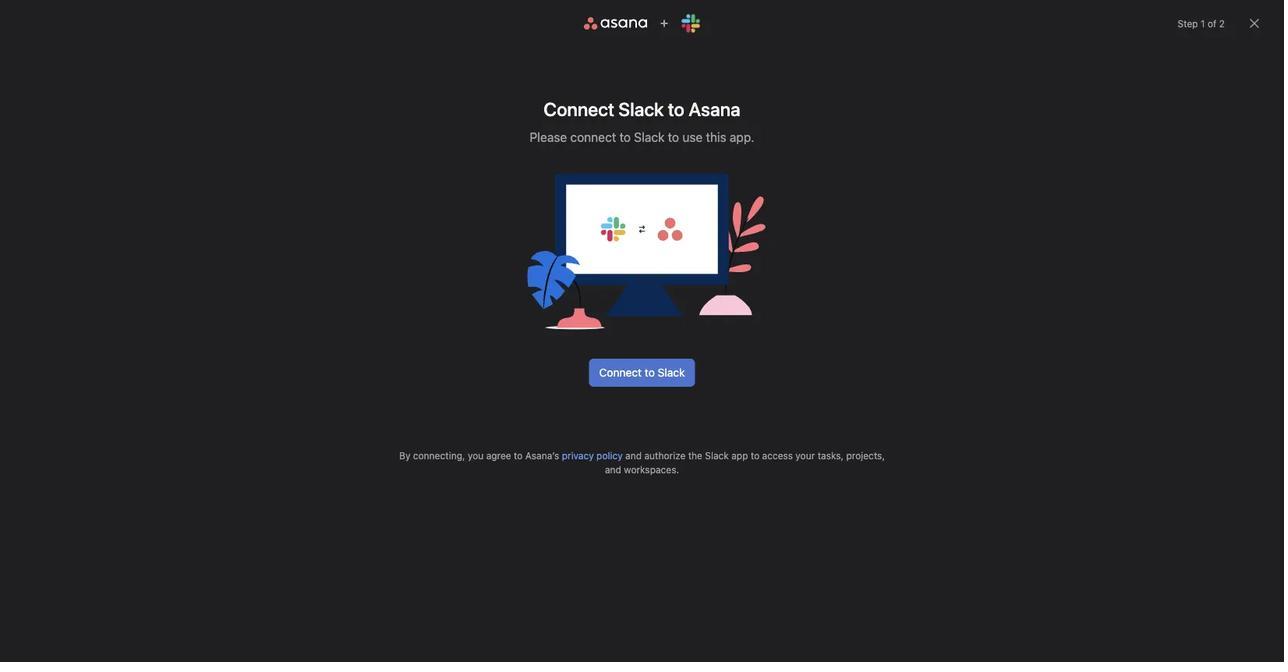 Task type: locate. For each thing, give the bounding box(es) containing it.
to asana
[[668, 98, 741, 120]]

to
[[620, 130, 631, 145], [668, 130, 679, 145], [645, 366, 655, 379], [514, 450, 523, 461], [751, 450, 760, 461]]

and
[[626, 450, 642, 461], [605, 464, 622, 475]]

the
[[688, 450, 703, 461]]

and down policy
[[605, 464, 622, 475]]

connect to slack button
[[589, 359, 695, 387]]

1 horizontal spatial and
[[626, 450, 642, 461]]

connect inside 'connect to slack' button
[[599, 366, 642, 379]]

connect for connect to slack
[[599, 366, 642, 379]]

policy
[[597, 450, 623, 461]]

and up workspaces.
[[626, 450, 642, 461]]

1 vertical spatial and
[[605, 464, 622, 475]]

0 horizontal spatial slack image
[[601, 217, 626, 242]]

slack image
[[682, 14, 700, 33], [601, 217, 626, 242]]

1 vertical spatial slack image
[[601, 217, 626, 242]]

step 1 of 2
[[1178, 18, 1225, 29]]

0 horizontal spatial and
[[605, 464, 622, 475]]

tasks,
[[818, 450, 844, 461]]

0 vertical spatial slack image
[[682, 14, 700, 33]]

agree
[[486, 450, 511, 461]]

close this dialog image
[[1249, 17, 1261, 30]]

workspaces.
[[624, 464, 679, 475]]

connect
[[544, 98, 615, 120], [599, 366, 642, 379]]

of
[[1208, 18, 1217, 29]]

connect to slack
[[599, 366, 685, 379]]

connect for connect slack to asana
[[544, 98, 615, 120]]

by connecting, you agree to asana's privacy policy and authorize the slack
[[399, 450, 729, 461]]

0 vertical spatial and
[[626, 450, 642, 461]]

privacy
[[562, 450, 594, 461]]

slack inside button
[[658, 366, 685, 379]]

slack
[[619, 98, 664, 120], [634, 130, 665, 145], [658, 366, 685, 379], [705, 450, 729, 461]]

to inside app to access your tasks, projects, and workspaces.
[[751, 450, 760, 461]]

authorize
[[645, 450, 686, 461]]

1 vertical spatial connect
[[599, 366, 642, 379]]

this
[[706, 130, 727, 145]]

by
[[399, 450, 411, 461]]

1
[[1201, 18, 1205, 29]]

0 vertical spatial connect
[[544, 98, 615, 120]]



Task type: vqa. For each thing, say whether or not it's contained in the screenshot.
PLEASE CONNECT TO SLACK TO USE THIS APP.
yes



Task type: describe. For each thing, give the bounding box(es) containing it.
connecting,
[[413, 450, 465, 461]]

use
[[683, 130, 703, 145]]

projects,
[[846, 450, 885, 461]]

asana image
[[584, 17, 647, 30]]

1 horizontal spatial slack image
[[682, 14, 700, 33]]

to inside button
[[645, 366, 655, 379]]

connect slack to asana
[[544, 98, 741, 120]]

step
[[1178, 18, 1198, 29]]

app to access your tasks, projects, and workspaces.
[[605, 450, 885, 475]]

please
[[530, 130, 567, 145]]

app.
[[730, 130, 755, 145]]

connect
[[570, 130, 616, 145]]

app
[[732, 450, 748, 461]]

your
[[796, 450, 815, 461]]

2
[[1219, 18, 1225, 29]]

privacy policy link
[[562, 450, 623, 461]]

please connect to slack to use this app.
[[530, 130, 755, 145]]

and inside app to access your tasks, projects, and workspaces.
[[605, 464, 622, 475]]

you
[[468, 450, 484, 461]]

asana's
[[525, 450, 559, 461]]

access
[[762, 450, 793, 461]]



